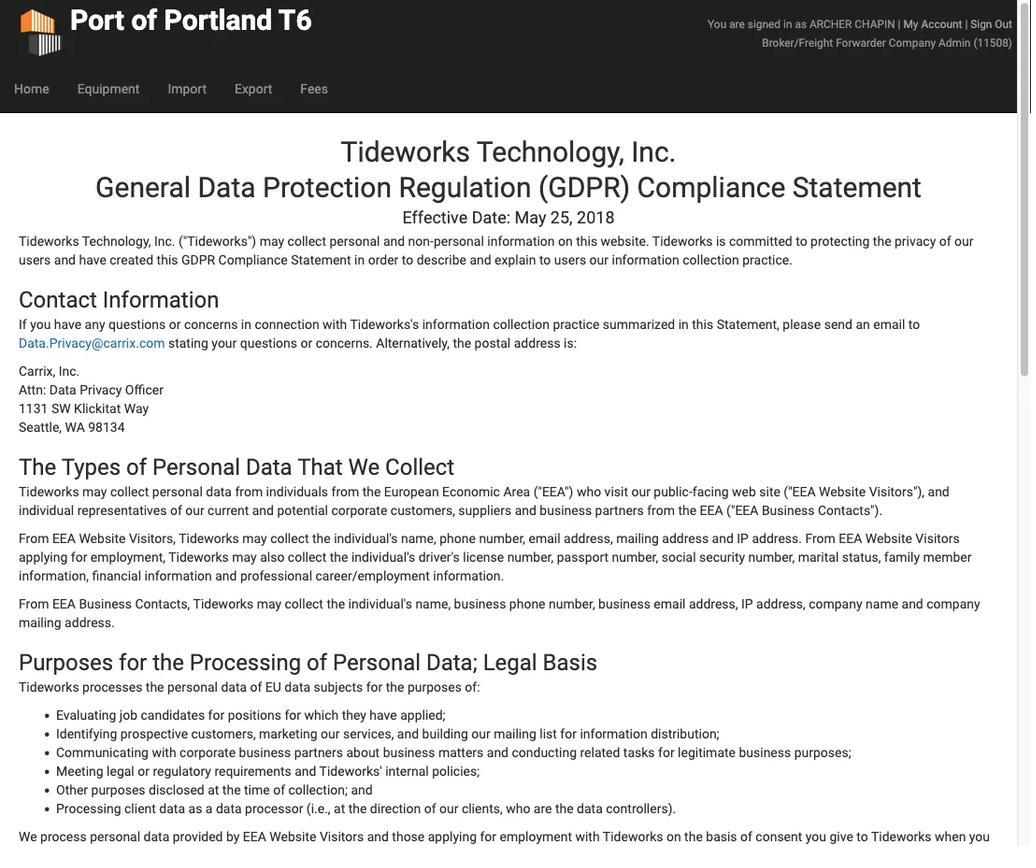 Task type: locate. For each thing, give the bounding box(es) containing it.
1 vertical spatial business
[[79, 596, 132, 612]]

of right 'privacy'
[[939, 233, 951, 249]]

statement
[[793, 171, 922, 204], [291, 252, 351, 267]]

address, up the passport
[[564, 531, 613, 546]]

1 vertical spatial on
[[667, 829, 681, 844]]

1 horizontal spatial from
[[331, 484, 359, 499]]

information inside evaluating job candidates for positions for which they have applied; identifying prospective customers, marketing our services, and building our mailing list for information distribution; communicating with corporate business partners about business matters and conducting related tasks for legitimate business purposes; meeting legal or regulatory requirements and tideworks' internal policies; other purposes disclosed at the time of collection; and processing client data as a data processor (i.e., at the direction of our clients, who are the data controllers).
[[580, 726, 648, 742]]

0 vertical spatial mailing
[[616, 531, 659, 546]]

collect inside tideworks technology, inc. general data protection regulation (gdpr) compliance statement effective date: may 25, 2018 tideworks technology, inc. ("tideworks") may collect personal and non-personal information on this website.  tideworks is committed to protecting the privacy of our users and have created this gdpr compliance statement in order to describe and explain to users our information collection practice.
[[288, 233, 326, 249]]

address
[[514, 335, 561, 351], [662, 531, 709, 546]]

0 vertical spatial who
[[577, 484, 601, 499]]

1 vertical spatial have
[[54, 317, 81, 332]]

personal inside purposes for the processing of personal data; legal basis tideworks processes the personal data of eu data subjects for the purposes of:
[[333, 650, 421, 676]]

identifying
[[56, 726, 117, 742]]

family
[[884, 549, 920, 565]]

address inside from eea website visitors, tideworks may collect the individual's name, phone number, email address, mailing address and ip address.  from eea website visitors applying for employment, tideworks may also collect the individual's driver's license number, passport number, social security number, marital status, family member information, financial information and professional career/employment information.
[[662, 531, 709, 546]]

data up ("tideworks")
[[198, 171, 256, 204]]

tideworks down purposes
[[19, 679, 79, 695]]

for left positions on the left bottom
[[208, 708, 225, 723]]

in inside tideworks technology, inc. general data protection regulation (gdpr) compliance statement effective date: may 25, 2018 tideworks technology, inc. ("tideworks") may collect personal and non-personal information on this website.  tideworks is committed to protecting the privacy of our users and have created this gdpr compliance statement in order to describe and explain to users our information collection practice.
[[354, 252, 365, 267]]

contact
[[19, 287, 97, 313]]

2 horizontal spatial mailing
[[616, 531, 659, 546]]

0 vertical spatial are
[[729, 17, 745, 30]]

2 vertical spatial with
[[575, 829, 600, 844]]

personal up current
[[152, 454, 240, 481]]

contacts").
[[818, 503, 883, 518]]

for up processes
[[119, 650, 147, 676]]

processor
[[245, 801, 303, 816]]

by
[[226, 829, 240, 844]]

("eea
[[784, 484, 816, 499], [727, 503, 759, 518]]

with inside contact information if you have any questions or concerns in connection with tideworks's information collection practice summarized in this statement, please send an email to data.privacy@carrix.com stating your questions or concerns.  alternatively, the postal address is:
[[323, 317, 347, 332]]

business inside the types of personal data that we collect tideworks may collect personal data from individuals from the european economic area ("eea") who visit our public-facing web site ("eea website visitors"), and individual representatives of our current and potential corporate customers, suppliers and business partners from the eea ("eea business contacts").
[[762, 503, 815, 518]]

information.
[[433, 568, 504, 584]]

conducting
[[512, 745, 577, 760]]

from down public-
[[647, 503, 675, 518]]

1 horizontal spatial phone
[[509, 596, 546, 612]]

license
[[463, 549, 504, 565]]

matters
[[438, 745, 484, 760]]

seattle,
[[19, 419, 62, 435]]

consent
[[756, 829, 802, 844]]

compliance
[[637, 171, 786, 204], [218, 252, 288, 267]]

for
[[71, 549, 87, 565], [119, 650, 147, 676], [366, 679, 383, 695], [208, 708, 225, 723], [285, 708, 301, 723], [560, 726, 577, 742], [658, 745, 675, 760], [480, 829, 497, 844]]

0 horizontal spatial at
[[208, 782, 219, 798]]

0 vertical spatial have
[[79, 252, 106, 267]]

0 vertical spatial with
[[323, 317, 347, 332]]

personal
[[330, 233, 380, 249], [434, 233, 484, 249], [152, 484, 203, 499], [167, 679, 218, 695], [90, 829, 140, 844]]

questions down information
[[108, 317, 166, 332]]

1 horizontal spatial compliance
[[637, 171, 786, 204]]

1 | from the left
[[898, 17, 901, 30]]

business inside the types of personal data that we collect tideworks may collect personal data from individuals from the european economic area ("eea") who visit our public-facing web site ("eea website visitors"), and individual representatives of our current and potential corporate customers, suppliers and business partners from the eea ("eea business contacts").
[[540, 503, 592, 518]]

technology, up created
[[82, 233, 151, 249]]

0 vertical spatial applying
[[19, 549, 68, 565]]

collection down is
[[683, 252, 739, 267]]

0 vertical spatial collection
[[683, 252, 739, 267]]

0 vertical spatial corporate
[[331, 503, 387, 518]]

address inside contact information if you have any questions or concerns in connection with tideworks's information collection practice summarized in this statement, please send an email to data.privacy@carrix.com stating your questions or concerns.  alternatively, the postal address is:
[[514, 335, 561, 351]]

company
[[889, 36, 936, 49]]

0 vertical spatial or
[[169, 317, 181, 332]]

requirements
[[214, 764, 291, 779]]

personal inside the types of personal data that we collect tideworks may collect personal data from individuals from the european economic area ("eea") who visit our public-facing web site ("eea website visitors"), and individual representatives of our current and potential corporate customers, suppliers and business partners from the eea ("eea business contacts").
[[152, 484, 203, 499]]

0 horizontal spatial address.
[[65, 615, 115, 630]]

of inside we process personal data provided by eea website visitors and those applying for employment with tideworks on the basis of consent you give to tideworks when you
[[740, 829, 752, 844]]

| left my
[[898, 17, 901, 30]]

visitors
[[916, 531, 960, 546], [320, 829, 364, 844]]

are up employment
[[534, 801, 552, 816]]

attn:
[[19, 382, 46, 397]]

to right give on the bottom
[[857, 829, 868, 844]]

for inside from eea website visitors, tideworks may collect the individual's name, phone number, email address, mailing address and ip address.  from eea website visitors applying for employment, tideworks may also collect the individual's driver's license number, passport number, social security number, marital status, family member information, financial information and professional career/employment information.
[[71, 549, 87, 565]]

1 vertical spatial personal
[[333, 650, 421, 676]]

information up related
[[580, 726, 648, 742]]

2 users from the left
[[554, 252, 586, 267]]

have inside tideworks technology, inc. general data protection regulation (gdpr) compliance statement effective date: may 25, 2018 tideworks technology, inc. ("tideworks") may collect personal and non-personal information on this website.  tideworks is committed to protecting the privacy of our users and have created this gdpr compliance statement in order to describe and explain to users our information collection practice.
[[79, 252, 106, 267]]

employment
[[500, 829, 572, 844]]

fees
[[300, 81, 328, 96]]

client
[[124, 801, 156, 816]]

concerns
[[184, 317, 238, 332]]

address. up purposes
[[65, 615, 115, 630]]

from up marital at right bottom
[[805, 531, 836, 546]]

1 vertical spatial address
[[662, 531, 709, 546]]

eea down facing
[[700, 503, 723, 518]]

personal up subjects
[[333, 650, 421, 676]]

0 horizontal spatial business
[[79, 596, 132, 612]]

business down ("eea")
[[540, 503, 592, 518]]

website inside the types of personal data that we collect tideworks may collect personal data from individuals from the european economic area ("eea") who visit our public-facing web site ("eea website visitors"), and individual representatives of our current and potential corporate customers, suppliers and business partners from the eea ("eea business contacts").
[[819, 484, 866, 499]]

1 vertical spatial or
[[301, 335, 312, 351]]

who left visit in the bottom right of the page
[[577, 484, 601, 499]]

building
[[422, 726, 468, 742]]

summarized
[[603, 317, 675, 332]]

in
[[783, 17, 792, 30], [354, 252, 365, 267], [241, 317, 251, 332], [678, 317, 689, 332]]

0 horizontal spatial you
[[30, 317, 51, 332]]

this inside contact information if you have any questions or concerns in connection with tideworks's information collection practice summarized in this statement, please send an email to data.privacy@carrix.com stating your questions or concerns.  alternatively, the postal address is:
[[692, 317, 714, 332]]

data inside we process personal data provided by eea website visitors and those applying for employment with tideworks on the basis of consent you give to tideworks when you
[[144, 829, 169, 844]]

email up the passport
[[529, 531, 561, 546]]

are inside you are signed in as archer chapin | my account | sign out broker/freight forwarder company admin (11508)
[[729, 17, 745, 30]]

may
[[260, 233, 284, 249], [82, 484, 107, 499], [242, 531, 267, 546], [232, 549, 257, 565], [257, 596, 281, 612]]

clients,
[[462, 801, 503, 816]]

0 horizontal spatial partners
[[294, 745, 343, 760]]

carrix, inc. attn: data privacy officer 1131 sw klickitat way seattle, wa 98134
[[19, 363, 164, 435]]

services,
[[343, 726, 394, 742]]

may right ("tideworks")
[[260, 233, 284, 249]]

of right basis
[[740, 829, 752, 844]]

0 horizontal spatial who
[[506, 801, 530, 816]]

0 horizontal spatial on
[[558, 233, 573, 249]]

0 horizontal spatial are
[[534, 801, 552, 816]]

1 vertical spatial customers,
[[191, 726, 256, 742]]

collect
[[385, 454, 455, 481]]

0 vertical spatial visitors
[[916, 531, 960, 546]]

1 company from the left
[[809, 596, 863, 612]]

2 vertical spatial data
[[246, 454, 292, 481]]

in inside you are signed in as archer chapin | my account | sign out broker/freight forwarder company admin (11508)
[[783, 17, 792, 30]]

number, right license on the left of page
[[507, 549, 554, 565]]

name
[[866, 596, 899, 612]]

questions down connection
[[240, 335, 297, 351]]

1 vertical spatial applying
[[428, 829, 477, 844]]

information up contacts,
[[144, 568, 212, 584]]

applying up information,
[[19, 549, 68, 565]]

or inside evaluating job candidates for positions for which they have applied; identifying prospective customers, marketing our services, and building our mailing list for information distribution; communicating with corporate business partners about business matters and conducting related tasks for legitimate business purposes; meeting legal or regulatory requirements and tideworks' internal policies; other purposes disclosed at the time of collection; and processing client data as a data processor (i.e., at the direction of our clients, who are the data controllers).
[[138, 764, 150, 779]]

data.privacy@carrix.com
[[19, 335, 165, 351]]

1 horizontal spatial technology,
[[477, 135, 624, 169]]

are
[[729, 17, 745, 30], [534, 801, 552, 816]]

tideworks up individual
[[19, 484, 79, 499]]

our right visit in the bottom right of the page
[[631, 484, 651, 499]]

have left created
[[79, 252, 106, 267]]

1 vertical spatial statement
[[291, 252, 351, 267]]

practice
[[553, 317, 600, 332]]

data inside tideworks technology, inc. general data protection regulation (gdpr) compliance statement effective date: may 25, 2018 tideworks technology, inc. ("tideworks") may collect personal and non-personal information on this website.  tideworks is committed to protecting the privacy of our users and have created this gdpr compliance statement in order to describe and explain to users our information collection practice.
[[198, 171, 256, 204]]

applying down the clients,
[[428, 829, 477, 844]]

1 vertical spatial visitors
[[320, 829, 364, 844]]

carrix,
[[19, 363, 55, 379]]

0 horizontal spatial email
[[529, 531, 561, 546]]

disclosed
[[149, 782, 205, 798]]

1 vertical spatial purposes
[[91, 782, 145, 798]]

0 vertical spatial customers,
[[391, 503, 455, 518]]

0 vertical spatial ("eea
[[784, 484, 816, 499]]

2 vertical spatial inc.
[[59, 363, 80, 379]]

our down "website."
[[590, 252, 609, 267]]

0 vertical spatial address.
[[752, 531, 802, 546]]

address. inside from eea business contacts, tideworks may collect the individual's name, business phone number, business email address, ip address, company name and company mailing address.
[[65, 615, 115, 630]]

1 vertical spatial partners
[[294, 745, 343, 760]]

inc.
[[631, 135, 676, 169], [154, 233, 175, 249], [59, 363, 80, 379]]

visit
[[605, 484, 628, 499]]

mailing up purposes
[[19, 615, 61, 630]]

1 vertical spatial this
[[157, 252, 178, 267]]

tideworks inside from eea business contacts, tideworks may collect the individual's name, business phone number, business email address, ip address, company name and company mailing address.
[[193, 596, 254, 612]]

1 vertical spatial at
[[334, 801, 345, 816]]

1 horizontal spatial applying
[[428, 829, 477, 844]]

data down disclosed
[[159, 801, 185, 816]]

to right an
[[909, 317, 920, 332]]

with
[[323, 317, 347, 332], [152, 745, 176, 760], [575, 829, 600, 844]]

1 vertical spatial corporate
[[180, 745, 236, 760]]

2 | from the left
[[965, 17, 968, 30]]

financial
[[92, 568, 141, 584]]

import
[[168, 81, 207, 96]]

purposes
[[408, 679, 462, 695], [91, 782, 145, 798]]

visitors inside from eea website visitors, tideworks may collect the individual's name, phone number, email address, mailing address and ip address.  from eea website visitors applying for employment, tideworks may also collect the individual's driver's license number, passport number, social security number, marital status, family member information, financial information and professional career/employment information.
[[916, 531, 960, 546]]

the inside contact information if you have any questions or concerns in connection with tideworks's information collection practice summarized in this statement, please send an email to data.privacy@carrix.com stating your questions or concerns.  alternatively, the postal address is:
[[453, 335, 471, 351]]

2 vertical spatial or
[[138, 764, 150, 779]]

2 vertical spatial individual's
[[348, 596, 412, 612]]

0 horizontal spatial customers,
[[191, 726, 256, 742]]

as inside you are signed in as archer chapin | my account | sign out broker/freight forwarder company admin (11508)
[[795, 17, 807, 30]]

statement left the order on the top left
[[291, 252, 351, 267]]

1 horizontal spatial address.
[[752, 531, 802, 546]]

admin
[[939, 36, 971, 49]]

1 horizontal spatial |
[[965, 17, 968, 30]]

collection inside contact information if you have any questions or concerns in connection with tideworks's information collection practice summarized in this statement, please send an email to data.privacy@carrix.com stating your questions or concerns.  alternatively, the postal address is:
[[493, 317, 550, 332]]

0 vertical spatial personal
[[152, 454, 240, 481]]

name,
[[401, 531, 436, 546], [415, 596, 451, 612]]

collection up postal
[[493, 317, 550, 332]]

or up the stating
[[169, 317, 181, 332]]

mailing down visit in the bottom right of the page
[[616, 531, 659, 546]]

of:
[[465, 679, 480, 695]]

compliance up is
[[637, 171, 786, 204]]

to left protecting
[[796, 233, 807, 249]]

personal down client
[[90, 829, 140, 844]]

0 horizontal spatial or
[[138, 764, 150, 779]]

purposes inside evaluating job candidates for positions for which they have applied; identifying prospective customers, marketing our services, and building our mailing list for information distribution; communicating with corporate business partners about business matters and conducting related tasks for legitimate business purposes; meeting legal or regulatory requirements and tideworks' internal policies; other purposes disclosed at the time of collection; and processing client data as a data processor (i.e., at the direction of our clients, who are the data controllers).
[[91, 782, 145, 798]]

and up security
[[712, 531, 734, 546]]

phone
[[440, 531, 476, 546], [509, 596, 546, 612]]

company left name
[[809, 596, 863, 612]]

0 vertical spatial on
[[558, 233, 573, 249]]

information inside contact information if you have any questions or concerns in connection with tideworks's information collection practice summarized in this statement, please send an email to data.privacy@carrix.com stating your questions or concerns.  alternatively, the postal address is:
[[422, 317, 490, 332]]

we right the that
[[348, 454, 380, 481]]

for up information,
[[71, 549, 87, 565]]

address. up marital at right bottom
[[752, 531, 802, 546]]

individual's for business
[[348, 596, 412, 612]]

address, down security
[[689, 596, 738, 612]]

purposes
[[19, 650, 113, 676]]

0 vertical spatial email
[[873, 317, 905, 332]]

to
[[796, 233, 807, 249], [402, 252, 413, 267], [539, 252, 551, 267], [909, 317, 920, 332], [857, 829, 868, 844]]

1 vertical spatial with
[[152, 745, 176, 760]]

who up we process personal data provided by eea website visitors and those applying for employment with tideworks on the basis of consent you give to tideworks when you
[[506, 801, 530, 816]]

of right direction
[[424, 801, 436, 816]]

from eea website visitors, tideworks may collect the individual's name, phone number, email address, mailing address and ip address.  from eea website visitors applying for employment, tideworks may also collect the individual's driver's license number, passport number, social security number, marital status, family member information, financial information and professional career/employment information.
[[19, 531, 972, 584]]

partners down marketing
[[294, 745, 343, 760]]

ip down security
[[741, 596, 753, 612]]

(i.e.,
[[307, 801, 331, 816]]

number, inside from eea business contacts, tideworks may collect the individual's name, business phone number, business email address, ip address, company name and company mailing address.
[[549, 596, 595, 612]]

facing
[[693, 484, 729, 499]]

on down 25,
[[558, 233, 573, 249]]

0 horizontal spatial |
[[898, 17, 901, 30]]

phone down from eea website visitors, tideworks may collect the individual's name, phone number, email address, mailing address and ip address.  from eea website visitors applying for employment, tideworks may also collect the individual's driver's license number, passport number, social security number, marital status, family member information, financial information and professional career/employment information.
[[509, 596, 546, 612]]

1 horizontal spatial corporate
[[331, 503, 387, 518]]

collection
[[683, 252, 739, 267], [493, 317, 550, 332]]

give
[[830, 829, 853, 844]]

are right "you"
[[729, 17, 745, 30]]

0 horizontal spatial corporate
[[180, 745, 236, 760]]

from inside from eea business contacts, tideworks may collect the individual's name, business phone number, business email address, ip address, company name and company mailing address.
[[19, 596, 49, 612]]

email inside contact information if you have any questions or concerns in connection with tideworks's information collection practice summarized in this statement, please send an email to data.privacy@carrix.com stating your questions or concerns.  alternatively, the postal address is:
[[873, 317, 905, 332]]

1 horizontal spatial or
[[169, 317, 181, 332]]

corporate inside evaluating job candidates for positions for which they have applied; identifying prospective customers, marketing our services, and building our mailing list for information distribution; communicating with corporate business partners about business matters and conducting related tasks for legitimate business purposes; meeting legal or regulatory requirements and tideworks' internal policies; other purposes disclosed at the time of collection; and processing client data as a data processor (i.e., at the direction of our clients, who are the data controllers).
[[180, 745, 236, 760]]

1 horizontal spatial partners
[[595, 503, 644, 518]]

privacy
[[80, 382, 122, 397]]

name, down information. in the left of the page
[[415, 596, 451, 612]]

information
[[487, 233, 555, 249], [612, 252, 679, 267], [422, 317, 490, 332], [144, 568, 212, 584], [580, 726, 648, 742]]

web
[[732, 484, 756, 499]]

1 vertical spatial ip
[[741, 596, 753, 612]]

address. inside from eea website visitors, tideworks may collect the individual's name, phone number, email address, mailing address and ip address.  from eea website visitors applying for employment, tideworks may also collect the individual's driver's license number, passport number, social security number, marital status, family member information, financial information and professional career/employment information.
[[752, 531, 802, 546]]

2 vertical spatial have
[[370, 708, 397, 723]]

we
[[348, 454, 380, 481], [19, 829, 37, 844]]

1 vertical spatial name,
[[415, 596, 451, 612]]

1 horizontal spatial on
[[667, 829, 681, 844]]

processing inside purposes for the processing of personal data; legal basis tideworks processes the personal data of eu data subjects for the purposes of:
[[190, 650, 301, 676]]

individual's inside from eea business contacts, tideworks may collect the individual's name, business phone number, business email address, ip address, company name and company mailing address.
[[348, 596, 412, 612]]

1 horizontal spatial are
[[729, 17, 745, 30]]

collect down professional in the bottom of the page
[[285, 596, 323, 612]]

at up a
[[208, 782, 219, 798]]

(gdpr)
[[538, 171, 630, 204]]

0 vertical spatial questions
[[108, 317, 166, 332]]

1 vertical spatial collection
[[493, 317, 550, 332]]

of up representatives
[[126, 454, 147, 481]]

2 horizontal spatial inc.
[[631, 135, 676, 169]]

name, inside from eea business contacts, tideworks may collect the individual's name, business phone number, business email address, ip address, company name and company mailing address.
[[415, 596, 451, 612]]

visitors up member
[[916, 531, 960, 546]]

1 vertical spatial data
[[49, 382, 76, 397]]

are inside evaluating job candidates for positions for which they have applied; identifying prospective customers, marketing our services, and building our mailing list for information distribution; communicating with corporate business partners about business matters and conducting related tasks for legitimate business purposes; meeting legal or regulatory requirements and tideworks' internal policies; other purposes disclosed at the time of collection; and processing client data as a data processor (i.e., at the direction of our clients, who are the data controllers).
[[534, 801, 552, 816]]

from down individual
[[19, 531, 49, 546]]

address left is:
[[514, 335, 561, 351]]

1 vertical spatial compliance
[[218, 252, 288, 267]]

data up positions on the left bottom
[[221, 679, 247, 695]]

business
[[762, 503, 815, 518], [79, 596, 132, 612]]

may inside from eea business contacts, tideworks may collect the individual's name, business phone number, business email address, ip address, company name and company mailing address.
[[257, 596, 281, 612]]

from eea business contacts, tideworks may collect the individual's name, business phone number, business email address, ip address, company name and company mailing address.
[[19, 596, 980, 630]]

legal
[[107, 764, 134, 779]]

may inside the types of personal data that we collect tideworks may collect personal data from individuals from the european economic area ("eea") who visit our public-facing web site ("eea website visitors"), and individual representatives of our current and potential corporate customers, suppliers and business partners from the eea ("eea business contacts").
[[82, 484, 107, 499]]

0 horizontal spatial users
[[19, 252, 51, 267]]

on inside we process personal data provided by eea website visitors and those applying for employment with tideworks on the basis of consent you give to tideworks when you
[[667, 829, 681, 844]]

1 horizontal spatial company
[[927, 596, 980, 612]]

corporate up regulatory
[[180, 745, 236, 760]]

business inside from eea business contacts, tideworks may collect the individual's name, business phone number, business email address, ip address, company name and company mailing address.
[[79, 596, 132, 612]]

0 vertical spatial individual's
[[334, 531, 398, 546]]

information down "website."
[[612, 252, 679, 267]]

0 horizontal spatial address
[[514, 335, 561, 351]]

and right current
[[252, 503, 274, 518]]

0 horizontal spatial personal
[[152, 454, 240, 481]]

technology, up (gdpr)
[[477, 135, 624, 169]]

subjects
[[314, 679, 363, 695]]

0 horizontal spatial phone
[[440, 531, 476, 546]]

direction
[[370, 801, 421, 816]]

customers, down european
[[391, 503, 455, 518]]

1 horizontal spatial personal
[[333, 650, 421, 676]]

1 horizontal spatial email
[[654, 596, 686, 612]]

name, inside from eea website visitors, tideworks may collect the individual's name, phone number, email address, mailing address and ip address.  from eea website visitors applying for employment, tideworks may also collect the individual's driver's license number, passport number, social security number, marital status, family member information, financial information and professional career/employment information.
[[401, 531, 436, 546]]

email
[[873, 317, 905, 332], [529, 531, 561, 546], [654, 596, 686, 612]]

1 vertical spatial individual's
[[351, 549, 415, 565]]

1 horizontal spatial purposes
[[408, 679, 462, 695]]

("eea right site
[[784, 484, 816, 499]]

you right when
[[969, 829, 990, 844]]

professional
[[240, 568, 312, 584]]

collection inside tideworks technology, inc. general data protection regulation (gdpr) compliance statement effective date: may 25, 2018 tideworks technology, inc. ("tideworks") may collect personal and non-personal information on this website.  tideworks is committed to protecting the privacy of our users and have created this gdpr compliance statement in order to describe and explain to users our information collection practice.
[[683, 252, 739, 267]]

account
[[921, 17, 962, 30]]

data up individuals
[[246, 454, 292, 481]]

business down the passport
[[598, 596, 651, 612]]

0 vertical spatial purposes
[[408, 679, 462, 695]]

1 vertical spatial questions
[[240, 335, 297, 351]]

number, left social in the right bottom of the page
[[612, 549, 658, 565]]

number,
[[479, 531, 525, 546], [507, 549, 554, 565], [612, 549, 658, 565], [748, 549, 795, 565], [549, 596, 595, 612]]

0 horizontal spatial purposes
[[91, 782, 145, 798]]

in up broker/freight
[[783, 17, 792, 30]]

signed
[[748, 17, 781, 30]]

from up current
[[235, 484, 263, 499]]

collect inside the types of personal data that we collect tideworks may collect personal data from individuals from the european economic area ("eea") who visit our public-facing web site ("eea website visitors"), and individual representatives of our current and potential corporate customers, suppliers and business partners from the eea ("eea business contacts").
[[110, 484, 149, 499]]

1 horizontal spatial collection
[[683, 252, 739, 267]]

corporate
[[331, 503, 387, 518], [180, 745, 236, 760]]

0 horizontal spatial collection
[[493, 317, 550, 332]]

candidates
[[141, 708, 205, 723]]

and inside from eea business contacts, tideworks may collect the individual's name, business phone number, business email address, ip address, company name and company mailing address.
[[902, 596, 923, 612]]

1 horizontal spatial statement
[[793, 171, 922, 204]]

business down information. in the left of the page
[[454, 596, 506, 612]]

ip inside from eea business contacts, tideworks may collect the individual's name, business phone number, business email address, ip address, company name and company mailing address.
[[741, 596, 753, 612]]

equipment
[[77, 81, 140, 96]]

tideworks inside the types of personal data that we collect tideworks may collect personal data from individuals from the european economic area ("eea") who visit our public-facing web site ("eea website visitors"), and individual representatives of our current and potential corporate customers, suppliers and business partners from the eea ("eea business contacts").
[[19, 484, 79, 499]]

personal inside the types of personal data that we collect tideworks may collect personal data from individuals from the european economic area ("eea") who visit our public-facing web site ("eea website visitors"), and individual representatives of our current and potential corporate customers, suppliers and business partners from the eea ("eea business contacts").
[[152, 454, 240, 481]]

may up also
[[242, 531, 267, 546]]

eea inside we process personal data provided by eea website visitors and those applying for employment with tideworks on the basis of consent you give to tideworks when you
[[243, 829, 266, 844]]

2 vertical spatial mailing
[[494, 726, 536, 742]]

mailing inside evaluating job candidates for positions for which they have applied; identifying prospective customers, marketing our services, and building our mailing list for information distribution; communicating with corporate business partners about business matters and conducting related tasks for legitimate business purposes; meeting legal or regulatory requirements and tideworks' internal policies; other purposes disclosed at the time of collection; and processing client data as a data processor (i.e., at the direction of our clients, who are the data controllers).
[[494, 726, 536, 742]]

business
[[540, 503, 592, 518], [454, 596, 506, 612], [598, 596, 651, 612], [239, 745, 291, 760], [383, 745, 435, 760], [739, 745, 791, 760]]

and inside we process personal data provided by eea website visitors and those applying for employment with tideworks on the basis of consent you give to tideworks when you
[[367, 829, 389, 844]]

time
[[244, 782, 270, 798]]

data up current
[[206, 484, 232, 499]]

users down 25,
[[554, 252, 586, 267]]

to inside contact information if you have any questions or concerns in connection with tideworks's information collection practice summarized in this statement, please send an email to data.privacy@carrix.com stating your questions or concerns.  alternatively, the postal address is:
[[909, 317, 920, 332]]

information
[[103, 287, 219, 313]]

1 horizontal spatial mailing
[[494, 726, 536, 742]]

on inside tideworks technology, inc. general data protection regulation (gdpr) compliance statement effective date: may 25, 2018 tideworks technology, inc. ("tideworks") may collect personal and non-personal information on this website.  tideworks is committed to protecting the privacy of our users and have created this gdpr compliance statement in order to describe and explain to users our information collection practice.
[[558, 233, 573, 249]]

data inside the types of personal data that we collect tideworks may collect personal data from individuals from the european economic area ("eea") who visit our public-facing web site ("eea website visitors"), and individual representatives of our current and potential corporate customers, suppliers and business partners from the eea ("eea business contacts").
[[246, 454, 292, 481]]

1 horizontal spatial as
[[795, 17, 807, 30]]

statement,
[[717, 317, 780, 332]]

eea inside from eea business contacts, tideworks may collect the individual's name, business phone number, business email address, ip address, company name and company mailing address.
[[52, 596, 76, 612]]

and up collection; at the bottom left
[[295, 764, 316, 779]]

eea up status,
[[839, 531, 862, 546]]

mailing inside from eea website visitors, tideworks may collect the individual's name, phone number, email address, mailing address and ip address.  from eea website visitors applying for employment, tideworks may also collect the individual's driver's license number, passport number, social security number, marital status, family member information, financial information and professional career/employment information.
[[616, 531, 659, 546]]

0 horizontal spatial address,
[[564, 531, 613, 546]]

we inside the types of personal data that we collect tideworks may collect personal data from individuals from the european economic area ("eea") who visit our public-facing web site ("eea website visitors"), and individual representatives of our current and potential corporate customers, suppliers and business partners from the eea ("eea business contacts").
[[348, 454, 380, 481]]

personal
[[152, 454, 240, 481], [333, 650, 421, 676]]



Task type: vqa. For each thing, say whether or not it's contained in the screenshot.
PM
no



Task type: describe. For each thing, give the bounding box(es) containing it.
eea down individual
[[52, 531, 76, 546]]

have inside evaluating job candidates for positions for which they have applied; identifying prospective customers, marketing our services, and building our mailing list for information distribution; communicating with corporate business partners about business matters and conducting related tasks for legitimate business purposes; meeting legal or regulatory requirements and tideworks' internal policies; other purposes disclosed at the time of collection; and processing client data as a data processor (i.e., at the direction of our clients, who are the data controllers).
[[370, 708, 397, 723]]

name, for phone
[[401, 531, 436, 546]]

sw
[[51, 401, 71, 416]]

of up processor at the left of the page
[[273, 782, 285, 798]]

processes
[[82, 679, 142, 695]]

fees button
[[286, 65, 342, 112]]

for down distribution;
[[658, 745, 675, 760]]

applying inside from eea website visitors, tideworks may collect the individual's name, phone number, email address, mailing address and ip address.  from eea website visitors applying for employment, tideworks may also collect the individual's driver's license number, passport number, social security number, marital status, family member information, financial information and professional career/employment information.
[[19, 549, 68, 565]]

of up subjects
[[307, 650, 327, 676]]

0 horizontal spatial compliance
[[218, 252, 288, 267]]

when
[[935, 829, 966, 844]]

tideworks down 'visitors,'
[[168, 549, 229, 565]]

tideworks left when
[[871, 829, 932, 844]]

contact information if you have any questions or concerns in connection with tideworks's information collection practice summarized in this statement, please send an email to data.privacy@carrix.com stating your questions or concerns.  alternatively, the postal address is:
[[19, 287, 920, 351]]

and right the matters
[[487, 745, 509, 760]]

name, for business
[[415, 596, 451, 612]]

tideworks up regulation
[[341, 135, 470, 169]]

you inside contact information if you have any questions or concerns in connection with tideworks's information collection practice summarized in this statement, please send an email to data.privacy@carrix.com stating your questions or concerns.  alternatively, the postal address is:
[[30, 317, 51, 332]]

applied;
[[400, 708, 446, 723]]

please
[[783, 317, 821, 332]]

employment,
[[91, 549, 165, 565]]

data for personal
[[246, 454, 292, 481]]

you are signed in as archer chapin | my account | sign out broker/freight forwarder company admin (11508)
[[708, 17, 1013, 49]]

my account link
[[904, 17, 962, 30]]

25,
[[551, 208, 573, 227]]

and left professional in the bottom of the page
[[215, 568, 237, 584]]

suppliers
[[458, 503, 512, 518]]

corporate inside the types of personal data that we collect tideworks may collect personal data from individuals from the european economic area ("eea") who visit our public-facing web site ("eea website visitors"), and individual representatives of our current and potential corporate customers, suppliers and business partners from the eea ("eea business contacts").
[[331, 503, 387, 518]]

data for general
[[198, 171, 256, 204]]

1 vertical spatial inc.
[[154, 233, 175, 249]]

legitimate
[[678, 745, 736, 760]]

general
[[95, 171, 191, 204]]

business up internal
[[383, 745, 435, 760]]

if
[[19, 317, 27, 332]]

and down area
[[515, 503, 537, 518]]

to right explain
[[539, 252, 551, 267]]

partners inside the types of personal data that we collect tideworks may collect personal data from individuals from the european economic area ("eea") who visit our public-facing web site ("eea website visitors"), and individual representatives of our current and potential corporate customers, suppliers and business partners from the eea ("eea business contacts").
[[595, 503, 644, 518]]

export
[[235, 81, 272, 96]]

a
[[205, 801, 213, 816]]

data right a
[[216, 801, 242, 816]]

number, left marital at right bottom
[[748, 549, 795, 565]]

individuals
[[266, 484, 328, 499]]

our up the matters
[[471, 726, 491, 742]]

we inside we process personal data provided by eea website visitors and those applying for employment with tideworks on the basis of consent you give to tideworks when you
[[19, 829, 37, 844]]

customers, inside evaluating job candidates for positions for which they have applied; identifying prospective customers, marketing our services, and building our mailing list for information distribution; communicating with corporate business partners about business matters and conducting related tasks for legitimate business purposes; meeting legal or regulatory requirements and tideworks' internal policies; other purposes disclosed at the time of collection; and processing client data as a data processor (i.e., at the direction of our clients, who are the data controllers).
[[191, 726, 256, 742]]

legal
[[483, 650, 537, 676]]

of inside tideworks technology, inc. general data protection regulation (gdpr) compliance statement effective date: may 25, 2018 tideworks technology, inc. ("tideworks") may collect personal and non-personal information on this website.  tideworks is committed to protecting the privacy of our users and have created this gdpr compliance statement in order to describe and explain to users our information collection practice.
[[939, 233, 951, 249]]

with inside evaluating job candidates for positions for which they have applied; identifying prospective customers, marketing our services, and building our mailing list for information distribution; communicating with corporate business partners about business matters and conducting related tasks for legitimate business purposes; meeting legal or regulatory requirements and tideworks' internal policies; other purposes disclosed at the time of collection; and processing client data as a data processor (i.e., at the direction of our clients, who are the data controllers).
[[152, 745, 176, 760]]

broker/freight
[[762, 36, 833, 49]]

wa
[[65, 419, 85, 435]]

our left the clients,
[[439, 801, 458, 816]]

1 horizontal spatial you
[[806, 829, 826, 844]]

information up explain
[[487, 233, 555, 249]]

basis
[[706, 829, 737, 844]]

you
[[708, 17, 727, 30]]

0 vertical spatial this
[[576, 233, 598, 249]]

to down non-
[[402, 252, 413, 267]]

1 horizontal spatial address,
[[689, 596, 738, 612]]

from for from eea business contacts, tideworks may collect the individual's name, business phone number, business email address, ip address, company name and company mailing address.
[[19, 596, 49, 612]]

0 vertical spatial technology,
[[477, 135, 624, 169]]

for right list
[[560, 726, 577, 742]]

personal up the order on the top left
[[330, 233, 380, 249]]

meeting
[[56, 764, 103, 779]]

that
[[297, 454, 343, 481]]

data inside the types of personal data that we collect tideworks may collect personal data from individuals from the european economic area ("eea") who visit our public-facing web site ("eea website visitors"), and individual representatives of our current and potential corporate customers, suppliers and business partners from the eea ("eea business contacts").
[[206, 484, 232, 499]]

individual's for phone
[[334, 531, 398, 546]]

visitors"),
[[869, 484, 925, 499]]

(11508)
[[974, 36, 1013, 49]]

2 company from the left
[[927, 596, 980, 612]]

connection
[[255, 317, 319, 332]]

2 horizontal spatial you
[[969, 829, 990, 844]]

eea inside the types of personal data that we collect tideworks may collect personal data from individuals from the european economic area ("eea") who visit our public-facing web site ("eea website visitors"), and individual representatives of our current and potential corporate customers, suppliers and business partners from the eea ("eea business contacts").
[[700, 503, 723, 518]]

personal inside purposes for the processing of personal data; legal basis tideworks processes the personal data of eu data subjects for the purposes of:
[[167, 679, 218, 695]]

portland
[[164, 4, 272, 37]]

the types of personal data that we collect tideworks may collect personal data from individuals from the european economic area ("eea") who visit our public-facing web site ("eea website visitors"), and individual representatives of our current and potential corporate customers, suppliers and business partners from the eea ("eea business contacts").
[[19, 454, 950, 518]]

the inside from eea business contacts, tideworks may collect the individual's name, business phone number, business email address, ip address, company name and company mailing address.
[[327, 596, 345, 612]]

provided
[[173, 829, 223, 844]]

and up the order on the top left
[[383, 233, 405, 249]]

communicating
[[56, 745, 149, 760]]

created
[[110, 252, 153, 267]]

email inside from eea website visitors, tideworks may collect the individual's name, phone number, email address, mailing address and ip address.  from eea website visitors applying for employment, tideworks may also collect the individual's driver's license number, passport number, social security number, marital status, family member information, financial information and professional career/employment information.
[[529, 531, 561, 546]]

concerns.
[[316, 335, 373, 351]]

visitors inside we process personal data provided by eea website visitors and those applying for employment with tideworks on the basis of consent you give to tideworks when you
[[320, 829, 364, 844]]

the inside tideworks technology, inc. general data protection regulation (gdpr) compliance statement effective date: may 25, 2018 tideworks technology, inc. ("tideworks") may collect personal and non-personal information on this website.  tideworks is committed to protecting the privacy of our users and have created this gdpr compliance statement in order to describe and explain to users our information collection practice.
[[873, 233, 891, 249]]

who inside evaluating job candidates for positions for which they have applied; identifying prospective customers, marketing our services, and building our mailing list for information distribution; communicating with corporate business partners about business matters and conducting related tasks for legitimate business purposes; meeting legal or regulatory requirements and tideworks' internal policies; other purposes disclosed at the time of collection; and processing client data as a data processor (i.e., at the direction of our clients, who are the data controllers).
[[506, 801, 530, 816]]

("tideworks")
[[179, 233, 256, 249]]

collect right also
[[288, 549, 327, 565]]

chapin
[[855, 17, 895, 30]]

driver's
[[419, 549, 460, 565]]

0 vertical spatial at
[[208, 782, 219, 798]]

tideworks technology, inc. general data protection regulation (gdpr) compliance statement effective date: may 25, 2018 tideworks technology, inc. ("tideworks") may collect personal and non-personal information on this website.  tideworks is committed to protecting the privacy of our users and have created this gdpr compliance statement in order to describe and explain to users our information collection practice.
[[19, 135, 974, 267]]

of up 'visitors,'
[[170, 503, 182, 518]]

explain
[[495, 252, 536, 267]]

about
[[346, 745, 380, 760]]

internal
[[385, 764, 429, 779]]

may
[[515, 208, 546, 227]]

purposes for the processing of personal data; legal basis tideworks processes the personal data of eu data subjects for the purposes of:
[[19, 650, 598, 695]]

current
[[208, 503, 249, 518]]

for up they
[[366, 679, 383, 695]]

data right eu
[[285, 679, 310, 695]]

may left also
[[232, 549, 257, 565]]

klickitat
[[74, 401, 121, 416]]

security
[[699, 549, 745, 565]]

0 horizontal spatial ("eea
[[727, 503, 759, 518]]

inc. inside carrix, inc. attn: data privacy officer 1131 sw klickitat way seattle, wa 98134
[[59, 363, 80, 379]]

evaluating job candidates for positions for which they have applied; identifying prospective customers, marketing our services, and building our mailing list for information distribution; communicating with corporate business partners about business matters and conducting related tasks for legitimate business purposes; meeting legal or regulatory requirements and tideworks' internal policies; other purposes disclosed at the time of collection; and processing client data as a data processor (i.e., at the direction of our clients, who are the data controllers).
[[56, 708, 851, 816]]

other
[[56, 782, 88, 798]]

collect up also
[[270, 531, 309, 546]]

2 horizontal spatial address,
[[756, 596, 806, 612]]

for inside we process personal data provided by eea website visitors and those applying for employment with tideworks on the basis of consent you give to tideworks when you
[[480, 829, 497, 844]]

tideworks's
[[350, 317, 419, 332]]

member
[[923, 549, 972, 565]]

0 horizontal spatial this
[[157, 252, 178, 267]]

2 horizontal spatial from
[[647, 503, 675, 518]]

business up requirements
[[239, 745, 291, 760]]

related
[[580, 745, 620, 760]]

from for from eea website visitors, tideworks may collect the individual's name, phone number, email address, mailing address and ip address.  from eea website visitors applying for employment, tideworks may also collect the individual's driver's license number, passport number, social security number, marital status, family member information, financial information and professional career/employment information.
[[19, 531, 49, 546]]

website.
[[601, 233, 649, 249]]

protection
[[263, 171, 392, 204]]

is:
[[564, 335, 577, 351]]

marital
[[798, 549, 839, 565]]

address, inside from eea website visitors, tideworks may collect the individual's name, phone number, email address, mailing address and ip address.  from eea website visitors applying for employment, tideworks may also collect the individual's driver's license number, passport number, social security number, marital status, family member information, financial information and professional career/employment information.
[[564, 531, 613, 546]]

of left eu
[[250, 679, 262, 695]]

0 horizontal spatial from
[[235, 484, 263, 499]]

website inside we process personal data provided by eea website visitors and those applying for employment with tideworks on the basis of consent you give to tideworks when you
[[270, 829, 316, 844]]

0 vertical spatial inc.
[[631, 135, 676, 169]]

data inside carrix, inc. attn: data privacy officer 1131 sw klickitat way seattle, wa 98134
[[49, 382, 76, 397]]

process
[[40, 829, 87, 844]]

protecting
[[811, 233, 870, 249]]

1131
[[19, 401, 48, 416]]

1 users from the left
[[19, 252, 51, 267]]

officer
[[125, 382, 164, 397]]

phone inside from eea website visitors, tideworks may collect the individual's name, phone number, email address, mailing address and ip address.  from eea website visitors applying for employment, tideworks may also collect the individual's driver's license number, passport number, social security number, marital status, family member information, financial information and professional career/employment information.
[[440, 531, 476, 546]]

archer
[[810, 17, 852, 30]]

0 horizontal spatial statement
[[291, 252, 351, 267]]

the inside we process personal data provided by eea website visitors and those applying for employment with tideworks on the basis of consent you give to tideworks when you
[[684, 829, 703, 844]]

and down applied;
[[397, 726, 419, 742]]

job
[[119, 708, 137, 723]]

positions
[[228, 708, 281, 723]]

who inside the types of personal data that we collect tideworks may collect personal data from individuals from the european economic area ("eea") who visit our public-facing web site ("eea website visitors"), and individual representatives of our current and potential corporate customers, suppliers and business partners from the eea ("eea business contacts").
[[577, 484, 601, 499]]

in right summarized
[[678, 317, 689, 332]]

website up employment,
[[79, 531, 126, 546]]

1 horizontal spatial at
[[334, 801, 345, 816]]

and up contact
[[54, 252, 76, 267]]

regulation
[[399, 171, 532, 204]]

sign
[[971, 17, 992, 30]]

personal inside we process personal data provided by eea website visitors and those applying for employment with tideworks on the basis of consent you give to tideworks when you
[[90, 829, 140, 844]]

2 horizontal spatial or
[[301, 335, 312, 351]]

area
[[503, 484, 530, 499]]

have inside contact information if you have any questions or concerns in connection with tideworks's information collection practice summarized in this statement, please send an email to data.privacy@carrix.com stating your questions or concerns.  alternatively, the postal address is:
[[54, 317, 81, 332]]

partners inside evaluating job candidates for positions for which they have applied; identifying prospective customers, marketing our services, and building our mailing list for information distribution; communicating with corporate business partners about business matters and conducting related tasks for legitimate business purposes; meeting legal or regulatory requirements and tideworks' internal policies; other purposes disclosed at the time of collection; and processing client data as a data processor (i.e., at the direction of our clients, who are the data controllers).
[[294, 745, 343, 760]]

and right the 'visitors"),'
[[928, 484, 950, 499]]

email inside from eea business contacts, tideworks may collect the individual's name, business phone number, business email address, ip address, company name and company mailing address.
[[654, 596, 686, 612]]

in right concerns
[[241, 317, 251, 332]]

send
[[824, 317, 853, 332]]

with inside we process personal data provided by eea website visitors and those applying for employment with tideworks on the basis of consent you give to tideworks when you
[[575, 829, 600, 844]]

port
[[70, 4, 124, 37]]

and down tideworks'
[[351, 782, 373, 798]]

to inside we process personal data provided by eea website visitors and those applying for employment with tideworks on the basis of consent you give to tideworks when you
[[857, 829, 868, 844]]

sign out link
[[971, 17, 1013, 30]]

potential
[[277, 503, 328, 518]]

tideworks down current
[[179, 531, 239, 546]]

social
[[662, 549, 696, 565]]

practice.
[[743, 252, 793, 267]]

phone inside from eea business contacts, tideworks may collect the individual's name, business phone number, business email address, ip address, company name and company mailing address.
[[509, 596, 546, 612]]

representatives
[[77, 503, 167, 518]]

tideworks left is
[[652, 233, 713, 249]]

gdpr
[[181, 252, 215, 267]]

1 horizontal spatial ("eea
[[784, 484, 816, 499]]

applying inside we process personal data provided by eea website visitors and those applying for employment with tideworks on the basis of consent you give to tideworks when you
[[428, 829, 477, 844]]

tideworks inside purposes for the processing of personal data; legal basis tideworks processes the personal data of eu data subjects for the purposes of:
[[19, 679, 79, 695]]

mailing inside from eea business contacts, tideworks may collect the individual's name, business phone number, business email address, ip address, company name and company mailing address.
[[19, 615, 61, 630]]

individual
[[19, 503, 74, 518]]

0 vertical spatial statement
[[793, 171, 922, 204]]

port of portland t6
[[70, 4, 312, 37]]

of right port
[[131, 4, 157, 37]]

website up family
[[866, 531, 912, 546]]

information inside from eea website visitors, tideworks may collect the individual's name, phone number, email address, mailing address and ip address.  from eea website visitors applying for employment, tideworks may also collect the individual's driver's license number, passport number, social security number, marital status, family member information, financial information and professional career/employment information.
[[144, 568, 212, 584]]

personal up describe
[[434, 233, 484, 249]]

business left purposes;
[[739, 745, 791, 760]]

ip inside from eea website visitors, tideworks may collect the individual's name, phone number, email address, mailing address and ip address.  from eea website visitors applying for employment, tideworks may also collect the individual's driver's license number, passport number, social security number, marital status, family member information, financial information and professional career/employment information.
[[737, 531, 749, 546]]

also
[[260, 549, 285, 565]]

our left current
[[185, 503, 204, 518]]

data left controllers).
[[577, 801, 603, 816]]

stating
[[168, 335, 208, 351]]

1 horizontal spatial questions
[[240, 335, 297, 351]]

number, up license on the left of page
[[479, 531, 525, 546]]

privacy
[[895, 233, 936, 249]]

basis
[[543, 650, 598, 676]]

collect inside from eea business contacts, tideworks may collect the individual's name, business phone number, business email address, ip address, company name and company mailing address.
[[285, 596, 323, 612]]

and left explain
[[470, 252, 491, 267]]

0 horizontal spatial technology,
[[82, 233, 151, 249]]

information,
[[19, 568, 89, 584]]

for up marketing
[[285, 708, 301, 723]]

our down which
[[321, 726, 340, 742]]

tideworks down controllers).
[[603, 829, 663, 844]]

customers, inside the types of personal data that we collect tideworks may collect personal data from individuals from the european economic area ("eea") who visit our public-facing web site ("eea website visitors"), and individual representatives of our current and potential corporate customers, suppliers and business partners from the eea ("eea business contacts").
[[391, 503, 455, 518]]

processing inside evaluating job candidates for positions for which they have applied; identifying prospective customers, marketing our services, and building our mailing list for information distribution; communicating with corporate business partners about business matters and conducting related tasks for legitimate business purposes; meeting legal or regulatory requirements and tideworks' internal policies; other purposes disclosed at the time of collection; and processing client data as a data processor (i.e., at the direction of our clients, who are the data controllers).
[[56, 801, 121, 816]]

forwarder
[[836, 36, 886, 49]]

may inside tideworks technology, inc. general data protection regulation (gdpr) compliance statement effective date: may 25, 2018 tideworks technology, inc. ("tideworks") may collect personal and non-personal information on this website.  tideworks is committed to protecting the privacy of our users and have created this gdpr compliance statement in order to describe and explain to users our information collection practice.
[[260, 233, 284, 249]]

they
[[342, 708, 366, 723]]

my
[[904, 17, 919, 30]]

purposes inside purposes for the processing of personal data; legal basis tideworks processes the personal data of eu data subjects for the purposes of:
[[408, 679, 462, 695]]

tideworks up contact
[[19, 233, 79, 249]]

our right 'privacy'
[[955, 233, 974, 249]]

as inside evaluating job candidates for positions for which they have applied; identifying prospective customers, marketing our services, and building our mailing list for information distribution; communicating with corporate business partners about business matters and conducting related tasks for legitimate business purposes; meeting legal or regulatory requirements and tideworks' internal policies; other purposes disclosed at the time of collection; and processing client data as a data processor (i.e., at the direction of our clients, who are the data controllers).
[[188, 801, 202, 816]]



